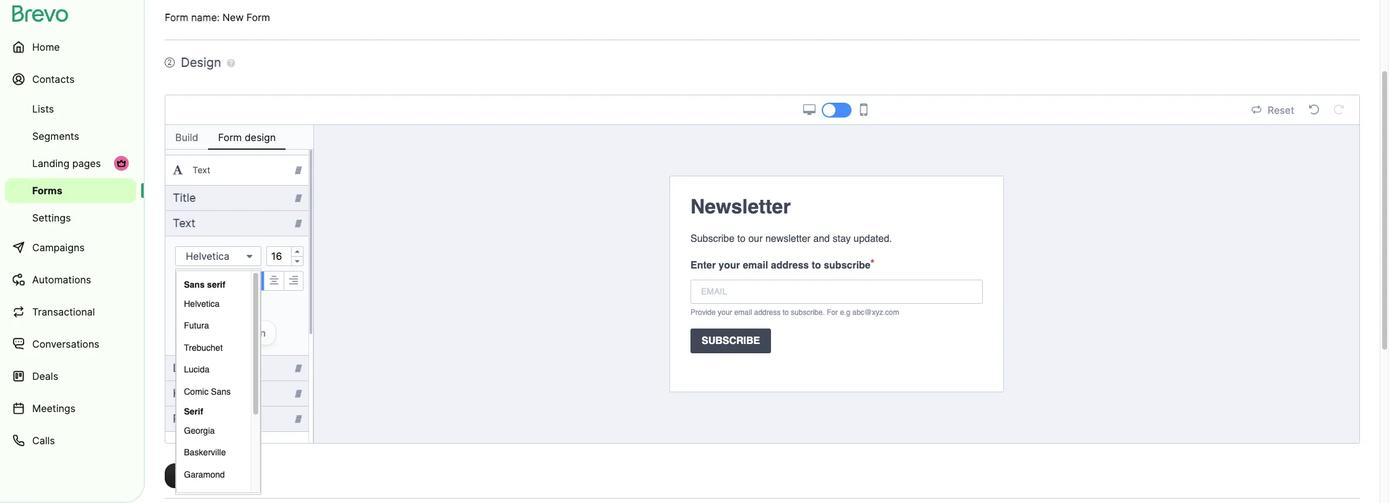 Task type: describe. For each thing, give the bounding box(es) containing it.
1 vertical spatial text
[[173, 217, 195, 230]]

transactional link
[[5, 297, 136, 327]]

to for subscribe
[[812, 260, 821, 271]]

pages
[[72, 157, 101, 170]]

forms
[[32, 185, 62, 197]]

calls
[[32, 435, 55, 447]]

baskerville
[[184, 448, 226, 458]]

trebuchet menu item
[[177, 337, 251, 359]]

comic sans menu item
[[177, 381, 251, 403]]

design
[[181, 55, 221, 70]]

next
[[175, 470, 197, 482]]

for
[[827, 308, 838, 317]]

landing pages link
[[5, 151, 136, 176]]

name
[[191, 11, 217, 24]]

contacts
[[32, 73, 75, 85]]

to inside text field
[[737, 233, 746, 245]]

garamond menu item
[[177, 464, 251, 486]]

help
[[173, 387, 197, 400]]

menu containing sans serif
[[176, 271, 261, 504]]

deals
[[32, 370, 58, 383]]

helvetica menu item
[[177, 294, 251, 315]]

landing pages
[[32, 157, 101, 170]]

next button
[[165, 464, 207, 489]]

settings
[[32, 212, 71, 224]]

settings link
[[5, 206, 136, 230]]

writing
[[193, 442, 221, 452]]

conversations
[[32, 338, 99, 351]]

title button
[[165, 186, 308, 211]]

serif
[[207, 280, 225, 290]]

cancel button
[[212, 464, 265, 489]]

form for design
[[218, 131, 242, 144]]

updated.
[[854, 233, 892, 245]]

your for provide
[[718, 308, 732, 317]]

meetings link
[[5, 394, 136, 424]]

deals link
[[5, 362, 136, 391]]

subscribe
[[691, 233, 735, 245]]

build
[[175, 131, 198, 144]]

reset for reset
[[1268, 104, 1294, 116]]

reset for reset section
[[201, 327, 228, 339]]

serif
[[184, 407, 203, 417]]

enter
[[691, 260, 716, 271]]

placeholder button
[[165, 407, 308, 432]]

placeholder
[[173, 412, 235, 425]]

email for enter
[[743, 260, 768, 271]]

2
[[167, 58, 172, 67]]

section
[[230, 327, 266, 339]]

email for provide
[[734, 308, 752, 317]]

0 vertical spatial helvetica
[[186, 250, 229, 263]]

segments
[[32, 130, 79, 142]]

lists
[[32, 103, 54, 115]]

cancel
[[222, 470, 255, 482]]

subscribe to our newsletter and stay updated. button
[[681, 227, 993, 251]]

futura menu item
[[177, 315, 251, 337]]

georgia
[[184, 426, 215, 436]]

e.g
[[840, 308, 850, 317]]

subscribe button
[[681, 324, 993, 359]]

address for subscribe.
[[754, 308, 781, 317]]

campaigns
[[32, 242, 85, 254]]

sans inside menu item
[[211, 387, 231, 397]]

design
[[245, 131, 276, 144]]

writing direction
[[193, 442, 260, 452]]

and
[[813, 233, 830, 245]]

newsletter button
[[681, 187, 993, 227]]

writing direction button
[[165, 432, 308, 462]]

helvetica inside "helvetica" menu item
[[184, 299, 220, 309]]

forms link
[[5, 178, 136, 203]]

text
[[200, 387, 221, 400]]

enter your email address to subscribe
[[691, 260, 871, 271]]

meetings
[[32, 403, 76, 415]]

automations
[[32, 274, 91, 286]]



Task type: locate. For each thing, give the bounding box(es) containing it.
form design
[[218, 131, 276, 144]]

2 horizontal spatial to
[[812, 260, 821, 271]]

transactional
[[32, 306, 95, 318]]

your for enter
[[719, 260, 740, 271]]

help text button
[[165, 382, 308, 406]]

subscribe
[[824, 260, 871, 271]]

garamond
[[184, 470, 225, 480]]

0 vertical spatial to
[[737, 233, 746, 245]]

0 vertical spatial text button
[[165, 155, 308, 185]]

address
[[771, 260, 809, 271], [754, 308, 781, 317]]

1 vertical spatial email
[[734, 308, 752, 317]]

newsletter
[[691, 195, 791, 218]]

campaigns link
[[5, 233, 136, 263]]

sans down lucida menu item
[[211, 387, 231, 397]]

reset inside button
[[1268, 104, 1294, 116]]

text button up title dropdown button
[[165, 155, 308, 185]]

sans
[[184, 280, 205, 290], [211, 387, 231, 397]]

text button down title dropdown button
[[165, 211, 308, 236]]

1 vertical spatial to
[[812, 260, 821, 271]]

georgia menu item
[[177, 421, 251, 442]]

left___rvooi image
[[116, 159, 126, 168]]

automations link
[[5, 265, 136, 295]]

0 vertical spatial email
[[743, 260, 768, 271]]

0 horizontal spatial sans
[[184, 280, 205, 290]]

comic
[[184, 387, 209, 397]]

provide your email address to subscribe. for e.g abc@xyz.com
[[691, 308, 899, 317]]

reset inside "button"
[[201, 327, 228, 339]]

1 vertical spatial sans
[[211, 387, 231, 397]]

futura
[[184, 321, 209, 331]]

to for subscribe.
[[783, 308, 789, 317]]

lucida menu item
[[177, 359, 251, 381]]

2 vertical spatial to
[[783, 308, 789, 317]]

helvetica
[[186, 250, 229, 263], [184, 299, 220, 309]]

form right new
[[247, 11, 270, 24]]

1 horizontal spatial to
[[783, 308, 789, 317]]

to
[[737, 233, 746, 245], [812, 260, 821, 271], [783, 308, 789, 317]]

1 horizontal spatial reset
[[1268, 104, 1294, 116]]

subscribe to our newsletter and stay updated.
[[691, 233, 892, 245]]

0 vertical spatial reset
[[1268, 104, 1294, 116]]

comic sans
[[184, 387, 231, 397]]

home link
[[5, 32, 136, 62]]

lists link
[[5, 97, 136, 121]]

our
[[748, 233, 763, 245]]

text button
[[165, 155, 308, 185], [165, 211, 308, 236]]

your right enter
[[719, 260, 740, 271]]

Newsletter text field
[[691, 192, 983, 222]]

1 vertical spatial your
[[718, 308, 732, 317]]

form left name
[[165, 11, 188, 24]]

0 horizontal spatial form
[[165, 11, 188, 24]]

helvetica down sans serif
[[184, 299, 220, 309]]

address down subscribe to our newsletter and stay updated.
[[771, 260, 809, 271]]

1 vertical spatial address
[[754, 308, 781, 317]]

help text
[[173, 387, 221, 400]]

form left design at left
[[218, 131, 242, 144]]

0 horizontal spatial reset
[[201, 327, 228, 339]]

to left "our"
[[737, 233, 746, 245]]

2 text button from the top
[[165, 211, 308, 236]]

stay
[[833, 233, 851, 245]]

:
[[217, 11, 220, 24]]

form name : new form
[[165, 11, 270, 24]]

1 vertical spatial reset
[[201, 327, 228, 339]]

0 horizontal spatial to
[[737, 233, 746, 245]]

email
[[743, 260, 768, 271], [734, 308, 752, 317]]

palatino menu item
[[177, 486, 251, 504]]

form for name
[[165, 11, 188, 24]]

form
[[165, 11, 188, 24], [247, 11, 270, 24], [218, 131, 242, 144]]

to left subscribe.
[[783, 308, 789, 317]]

landing
[[32, 157, 70, 170]]

reset button
[[1248, 102, 1298, 118]]

trebuchet
[[184, 343, 223, 353]]

1 horizontal spatial form
[[218, 131, 242, 144]]

helvetica up sans serif
[[186, 250, 229, 263]]

email down "our"
[[743, 260, 768, 271]]

form design link
[[208, 125, 286, 150]]

palatino
[[184, 492, 215, 502]]

build link
[[165, 125, 208, 150]]

sans serif
[[184, 280, 225, 290]]

None number field
[[266, 247, 303, 266]]

abc@xyz.com
[[852, 308, 899, 317]]

lucida
[[184, 365, 210, 375]]

reset section
[[201, 327, 266, 339]]

new
[[222, 11, 244, 24]]

subscribe.
[[791, 308, 825, 317]]

newsletter
[[765, 233, 811, 245]]

text down "title"
[[173, 217, 195, 230]]

email up subscribe
[[734, 308, 752, 317]]

conversations link
[[5, 329, 136, 359]]

1 horizontal spatial sans
[[211, 387, 231, 397]]

baskerville menu item
[[177, 442, 251, 464]]

label button
[[165, 356, 308, 381]]

None text field
[[691, 280, 983, 304]]

reset
[[1268, 104, 1294, 116], [201, 327, 228, 339]]

0 vertical spatial address
[[771, 260, 809, 271]]

label
[[173, 362, 201, 375]]

to down and
[[812, 260, 821, 271]]

home
[[32, 41, 60, 53]]

1 vertical spatial text button
[[165, 211, 308, 236]]

0 vertical spatial text
[[193, 165, 210, 175]]

subscribe
[[702, 336, 760, 347]]

reset section button
[[175, 321, 276, 346]]

1 vertical spatial helvetica
[[184, 299, 220, 309]]

menu
[[176, 271, 261, 504]]

segments link
[[5, 124, 136, 149]]

title
[[173, 191, 196, 204]]

sans left serif on the left of the page
[[184, 280, 205, 290]]

2 horizontal spatial form
[[247, 11, 270, 24]]

direction
[[224, 442, 260, 452]]

Subscribe to our newsletter and stay updated. text field
[[691, 232, 983, 247]]

address for subscribe
[[771, 260, 809, 271]]

address left subscribe.
[[754, 308, 781, 317]]

0 vertical spatial your
[[719, 260, 740, 271]]

your right provide
[[718, 308, 732, 317]]

text up "title"
[[193, 165, 210, 175]]

contacts link
[[5, 64, 136, 94]]

calls link
[[5, 426, 136, 456]]

1 text button from the top
[[165, 155, 308, 185]]

provide
[[691, 308, 716, 317]]

0 vertical spatial sans
[[184, 280, 205, 290]]

your
[[719, 260, 740, 271], [718, 308, 732, 317]]



Task type: vqa. For each thing, say whether or not it's contained in the screenshot.
bottom after
no



